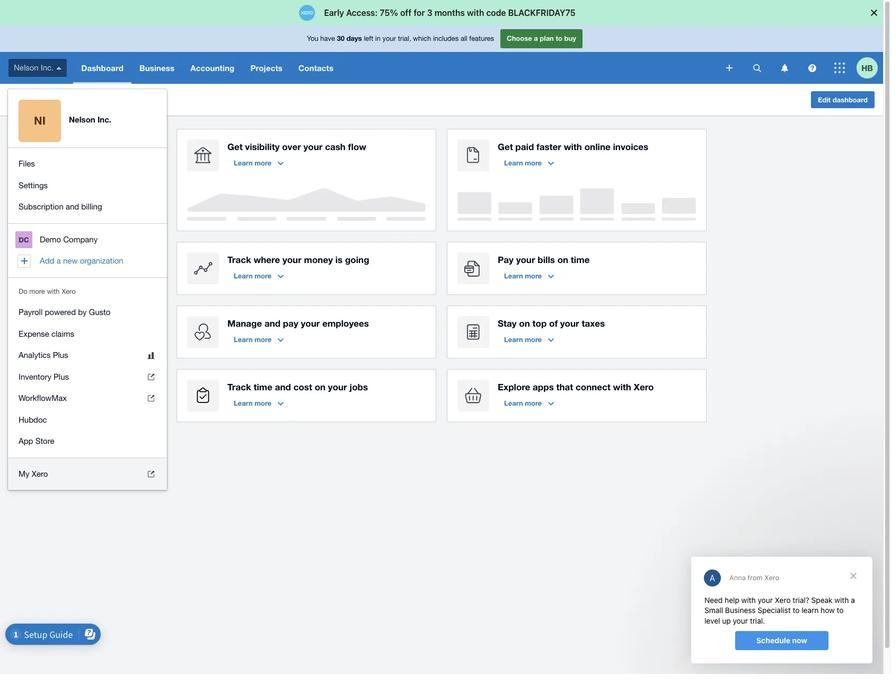 Task type: vqa. For each thing, say whether or not it's contained in the screenshot.
Quote popup button
no



Task type: describe. For each thing, give the bounding box(es) containing it.
to
[[556, 34, 563, 43]]

track for track where your money is going
[[228, 254, 251, 265]]

learn more for on
[[504, 335, 542, 344]]

projects button
[[243, 52, 291, 84]]

going
[[345, 254, 370, 265]]

2 vertical spatial nelson
[[69, 114, 95, 124]]

manage
[[228, 318, 262, 329]]

my xero
[[19, 469, 48, 478]]

add
[[40, 256, 54, 265]]

learn more for your
[[504, 272, 542, 280]]

jobs
[[350, 381, 368, 393]]

visibility
[[245, 141, 280, 152]]

business
[[140, 63, 175, 73]]

with inside ni banner
[[47, 287, 60, 295]]

navigation containing dashboard
[[73, 52, 719, 84]]

new
[[63, 256, 78, 265]]

get visibility over your cash flow
[[228, 141, 367, 152]]

get for get visibility over your cash flow
[[228, 141, 243, 152]]

and for manage
[[265, 318, 281, 329]]

demo company link
[[8, 229, 167, 250]]

learn for time
[[234, 399, 253, 407]]

features
[[470, 35, 494, 43]]

dashboard
[[833, 95, 868, 104]]

learn more button for apps
[[498, 395, 561, 412]]

learn for paid
[[504, 159, 523, 167]]

contacts button
[[291, 52, 342, 84]]

nelson inc. inside popup button
[[14, 63, 54, 72]]

invoices
[[613, 141, 649, 152]]

learn more button for on
[[498, 331, 561, 348]]

learn for apps
[[504, 399, 523, 407]]

your inside 'you have 30 days left in your trial, which includes all features'
[[383, 35, 396, 43]]

top
[[533, 318, 547, 329]]

inventory plus link
[[8, 366, 167, 388]]

connect
[[576, 381, 611, 393]]

settings
[[19, 181, 48, 190]]

inc. inside popup button
[[41, 63, 54, 72]]

billing
[[81, 202, 102, 211]]

pay
[[283, 318, 299, 329]]

bills icon image
[[458, 252, 490, 284]]

taxes
[[582, 318, 605, 329]]

have
[[321, 35, 335, 43]]

your right over
[[304, 141, 323, 152]]

flow
[[348, 141, 367, 152]]

employees
[[323, 318, 369, 329]]

more inside ni banner
[[29, 287, 45, 295]]

of
[[550, 318, 558, 329]]

workflowmax
[[19, 394, 67, 403]]

your right "pay"
[[301, 318, 320, 329]]

business button
[[132, 52, 183, 84]]

stay
[[498, 318, 517, 329]]

subscription and billing link
[[8, 196, 167, 218]]

contacts
[[299, 63, 334, 73]]

ni
[[34, 114, 46, 127]]

nelson inside popup button
[[14, 63, 39, 72]]

subscription
[[19, 202, 64, 211]]

learn more for time
[[234, 399, 272, 407]]

1 vertical spatial nelson
[[8, 94, 38, 105]]

paid
[[516, 141, 534, 152]]

employees icon image
[[187, 316, 219, 348]]

1 horizontal spatial with
[[564, 141, 582, 152]]

0 vertical spatial dialog
[[0, 0, 892, 25]]

2 vertical spatial with
[[613, 381, 632, 393]]

0 vertical spatial time
[[571, 254, 590, 265]]

over
[[282, 141, 301, 152]]

learn more button for time
[[228, 395, 290, 412]]

by
[[78, 308, 87, 317]]

taxes icon image
[[458, 316, 490, 348]]

pay your bills on time
[[498, 254, 590, 265]]

learn more button for visibility
[[228, 154, 290, 171]]

where
[[254, 254, 280, 265]]

track for track time and cost on your jobs
[[228, 381, 251, 393]]

all
[[461, 35, 468, 43]]

choose
[[507, 34, 532, 43]]

nelson inc. button
[[0, 52, 73, 84]]

hubdoc link
[[8, 409, 167, 431]]

files link
[[8, 153, 167, 175]]

subscription and billing
[[19, 202, 102, 211]]

1 horizontal spatial on
[[519, 318, 530, 329]]

organization
[[80, 256, 123, 265]]

gusto
[[89, 308, 111, 317]]

30
[[337, 34, 345, 43]]

store
[[35, 437, 54, 446]]

payroll powered by gusto link
[[8, 302, 167, 323]]

app store link
[[8, 431, 167, 452]]

money
[[304, 254, 333, 265]]

banking preview line graph image
[[187, 188, 426, 221]]

your left jobs
[[328, 381, 347, 393]]

faster
[[537, 141, 562, 152]]

your right pay
[[516, 254, 536, 265]]

online
[[585, 141, 611, 152]]

learn more for and
[[234, 335, 272, 344]]

settings link
[[8, 175, 167, 196]]

payroll
[[19, 308, 43, 317]]

learn for on
[[504, 335, 523, 344]]

cash
[[325, 141, 346, 152]]

powered
[[45, 308, 76, 317]]

track time and cost on your jobs
[[228, 381, 368, 393]]

invoices preview bar graph image
[[458, 188, 696, 221]]

my xero link
[[8, 463, 167, 485]]

expense claims
[[19, 329, 74, 338]]

1 vertical spatial inc.
[[41, 94, 57, 105]]

1 vertical spatial dialog
[[692, 557, 873, 664]]

buy
[[565, 34, 577, 43]]

more for track where your money is going
[[255, 272, 272, 280]]

analytics plus link
[[8, 345, 167, 366]]

explore apps that connect with xero
[[498, 381, 654, 393]]



Task type: locate. For each thing, give the bounding box(es) containing it.
analytics plus
[[19, 351, 68, 360]]

learn more down stay
[[504, 335, 542, 344]]

more for manage and pay your employees
[[255, 335, 272, 344]]

more down manage
[[255, 335, 272, 344]]

track money icon image
[[187, 252, 219, 284]]

app
[[19, 437, 33, 446]]

time
[[571, 254, 590, 265], [254, 381, 273, 393]]

1 get from the left
[[228, 141, 243, 152]]

and left "pay"
[[265, 318, 281, 329]]

trial,
[[398, 35, 411, 43]]

1 horizontal spatial time
[[571, 254, 590, 265]]

plus for analytics plus
[[53, 351, 68, 360]]

learn more button down paid
[[498, 154, 561, 171]]

track where your money is going
[[228, 254, 370, 265]]

projects
[[251, 63, 283, 73]]

svg image
[[835, 63, 846, 73], [753, 64, 761, 72], [782, 64, 789, 72], [809, 64, 817, 72], [56, 67, 62, 69]]

with right faster
[[564, 141, 582, 152]]

files
[[19, 159, 35, 168]]

0 horizontal spatial xero
[[32, 469, 48, 478]]

more down paid
[[525, 159, 542, 167]]

learn more button down where
[[228, 267, 290, 284]]

expense
[[19, 329, 49, 338]]

learn more button for and
[[228, 331, 290, 348]]

dashboard link
[[73, 52, 132, 84]]

hb
[[862, 63, 874, 72]]

0 horizontal spatial on
[[315, 381, 326, 393]]

bills
[[538, 254, 555, 265]]

0 vertical spatial with
[[564, 141, 582, 152]]

learn down stay
[[504, 335, 523, 344]]

more for explore apps that connect with xero
[[525, 399, 542, 407]]

2 vertical spatial inc.
[[98, 114, 111, 124]]

learn more down pay
[[504, 272, 542, 280]]

1 vertical spatial xero
[[634, 381, 654, 393]]

1 vertical spatial track
[[228, 381, 251, 393]]

xero right connect at the bottom of page
[[634, 381, 654, 393]]

explore
[[498, 381, 531, 393]]

0 vertical spatial nelson
[[14, 63, 39, 72]]

accounting button
[[183, 52, 243, 84]]

on right 'cost'
[[315, 381, 326, 393]]

xero up the payroll powered by gusto
[[62, 287, 76, 295]]

get left visibility
[[228, 141, 243, 152]]

edit
[[818, 95, 831, 104]]

get for get paid faster with online invoices
[[498, 141, 513, 152]]

pay
[[498, 254, 514, 265]]

track right projects icon
[[228, 381, 251, 393]]

add a new organization
[[40, 256, 123, 265]]

analytics
[[19, 351, 51, 360]]

your right where
[[283, 254, 302, 265]]

more down apps
[[525, 399, 542, 407]]

0 horizontal spatial a
[[57, 256, 61, 265]]

your right of
[[561, 318, 580, 329]]

choose a plan to buy
[[507, 34, 577, 43]]

learn down paid
[[504, 159, 523, 167]]

invoices icon image
[[458, 140, 490, 171]]

2 vertical spatial xero
[[32, 469, 48, 478]]

add-ons icon image
[[458, 380, 490, 412]]

get left paid
[[498, 141, 513, 152]]

expense claims link
[[8, 323, 167, 345]]

learn more for paid
[[504, 159, 542, 167]]

2 get from the left
[[498, 141, 513, 152]]

learn more down visibility
[[234, 159, 272, 167]]

learn for visibility
[[234, 159, 253, 167]]

learn more down where
[[234, 272, 272, 280]]

inventory plus
[[19, 372, 69, 381]]

1 vertical spatial and
[[265, 318, 281, 329]]

0 vertical spatial xero
[[62, 287, 76, 295]]

which
[[413, 35, 431, 43]]

learn more button for paid
[[498, 154, 561, 171]]

company
[[63, 235, 98, 244]]

and inside group
[[66, 202, 79, 211]]

0 vertical spatial plus
[[53, 351, 68, 360]]

more
[[255, 159, 272, 167], [525, 159, 542, 167], [255, 272, 272, 280], [525, 272, 542, 280], [29, 287, 45, 295], [255, 335, 272, 344], [525, 335, 542, 344], [255, 399, 272, 407], [525, 399, 542, 407]]

xero inside my xero link
[[32, 469, 48, 478]]

0 vertical spatial inc.
[[41, 63, 54, 72]]

learn more button down apps
[[498, 395, 561, 412]]

edit dashboard button
[[812, 91, 875, 108]]

track
[[228, 254, 251, 265], [228, 381, 251, 393]]

my
[[19, 469, 29, 478]]

learn down visibility
[[234, 159, 253, 167]]

on left top
[[519, 318, 530, 329]]

cost
[[294, 381, 312, 393]]

learn for your
[[504, 272, 523, 280]]

learn more button down visibility
[[228, 154, 290, 171]]

learn more button down track time and cost on your jobs
[[228, 395, 290, 412]]

learn more button
[[228, 154, 290, 171], [498, 154, 561, 171], [228, 267, 290, 284], [498, 267, 561, 284], [228, 331, 290, 348], [498, 331, 561, 348], [228, 395, 290, 412], [498, 395, 561, 412]]

plus for inventory plus
[[54, 372, 69, 381]]

add a new organization link
[[8, 250, 167, 272]]

navigation
[[73, 52, 719, 84], [8, 224, 167, 277]]

0 horizontal spatial get
[[228, 141, 243, 152]]

in
[[375, 35, 381, 43]]

your
[[383, 35, 396, 43], [304, 141, 323, 152], [283, 254, 302, 265], [516, 254, 536, 265], [301, 318, 320, 329], [561, 318, 580, 329], [328, 381, 347, 393]]

2 horizontal spatial xero
[[634, 381, 654, 393]]

learn more down manage
[[234, 335, 272, 344]]

on
[[558, 254, 569, 265], [519, 318, 530, 329], [315, 381, 326, 393]]

1 vertical spatial with
[[47, 287, 60, 295]]

navigation containing demo company
[[8, 224, 167, 277]]

is
[[336, 254, 343, 265]]

0 vertical spatial nelson inc.
[[14, 63, 54, 72]]

1 track from the top
[[228, 254, 251, 265]]

0 horizontal spatial time
[[254, 381, 273, 393]]

workflowmax link
[[8, 388, 167, 409]]

more for track time and cost on your jobs
[[255, 399, 272, 407]]

0 vertical spatial track
[[228, 254, 251, 265]]

ni banner
[[0, 25, 884, 490]]

learn for and
[[234, 335, 253, 344]]

you have 30 days left in your trial, which includes all features
[[307, 34, 494, 43]]

learn more button down manage
[[228, 331, 290, 348]]

stay on top of your taxes
[[498, 318, 605, 329]]

xero right my
[[32, 469, 48, 478]]

learn more button for where
[[228, 267, 290, 284]]

a for plan
[[534, 34, 538, 43]]

do more with xero
[[19, 287, 76, 295]]

1 vertical spatial a
[[57, 256, 61, 265]]

claims
[[51, 329, 74, 338]]

track left where
[[228, 254, 251, 265]]

and left 'cost'
[[275, 381, 291, 393]]

more down top
[[525, 335, 542, 344]]

learn more down explore
[[504, 399, 542, 407]]

1 vertical spatial on
[[519, 318, 530, 329]]

you
[[307, 35, 319, 43]]

more for pay your bills on time
[[525, 272, 542, 280]]

your right the in
[[383, 35, 396, 43]]

inventory
[[19, 372, 51, 381]]

0 vertical spatial and
[[66, 202, 79, 211]]

0 vertical spatial navigation
[[73, 52, 719, 84]]

more down visibility
[[255, 159, 272, 167]]

1 vertical spatial time
[[254, 381, 273, 393]]

learn more down track time and cost on your jobs
[[234, 399, 272, 407]]

2 vertical spatial nelson inc.
[[69, 114, 111, 124]]

demo
[[40, 235, 61, 244]]

1 vertical spatial nelson inc.
[[8, 94, 57, 105]]

hb button
[[857, 52, 884, 84]]

payroll powered by gusto
[[19, 308, 111, 317]]

plus
[[53, 351, 68, 360], [54, 372, 69, 381]]

learn more button down pay your bills on time at the top right
[[498, 267, 561, 284]]

a right add
[[57, 256, 61, 265]]

2 horizontal spatial on
[[558, 254, 569, 265]]

learn more button down top
[[498, 331, 561, 348]]

do more with xero group
[[8, 297, 167, 458]]

learn more for visibility
[[234, 159, 272, 167]]

with right connect at the bottom of page
[[613, 381, 632, 393]]

learn right projects icon
[[234, 399, 253, 407]]

learn right the track money icon
[[234, 272, 253, 280]]

2 vertical spatial and
[[275, 381, 291, 393]]

accounting
[[191, 63, 235, 73]]

nelson inc.
[[14, 63, 54, 72], [8, 94, 57, 105], [69, 114, 111, 124]]

0 horizontal spatial with
[[47, 287, 60, 295]]

learn
[[234, 159, 253, 167], [504, 159, 523, 167], [234, 272, 253, 280], [504, 272, 523, 280], [234, 335, 253, 344], [504, 335, 523, 344], [234, 399, 253, 407], [504, 399, 523, 407]]

more for stay on top of your taxes
[[525, 335, 542, 344]]

inc.
[[41, 63, 54, 72], [41, 94, 57, 105], [98, 114, 111, 124]]

and for subscription
[[66, 202, 79, 211]]

do
[[19, 287, 27, 295]]

2 vertical spatial on
[[315, 381, 326, 393]]

svg image
[[727, 65, 733, 71]]

a left plan
[[534, 34, 538, 43]]

1 horizontal spatial get
[[498, 141, 513, 152]]

with
[[564, 141, 582, 152], [47, 287, 60, 295], [613, 381, 632, 393]]

svg image inside nelson inc. popup button
[[56, 67, 62, 69]]

edit dashboard
[[818, 95, 868, 104]]

1 horizontal spatial xero
[[62, 287, 76, 295]]

and
[[66, 202, 79, 211], [265, 318, 281, 329], [275, 381, 291, 393]]

time left 'cost'
[[254, 381, 273, 393]]

group containing files
[[8, 148, 167, 223]]

demo company
[[40, 235, 98, 244]]

learn more down paid
[[504, 159, 542, 167]]

learn down explore
[[504, 399, 523, 407]]

learn more button for your
[[498, 267, 561, 284]]

manage and pay your employees
[[228, 318, 369, 329]]

dashboard
[[81, 63, 124, 73]]

dialog
[[0, 0, 892, 25], [692, 557, 873, 664]]

1 horizontal spatial a
[[534, 34, 538, 43]]

2 horizontal spatial with
[[613, 381, 632, 393]]

learn down manage
[[234, 335, 253, 344]]

1 vertical spatial plus
[[54, 372, 69, 381]]

projects icon image
[[187, 380, 219, 412]]

learn more for where
[[234, 272, 272, 280]]

app store
[[19, 437, 54, 446]]

0 vertical spatial a
[[534, 34, 538, 43]]

more for get visibility over your cash flow
[[255, 159, 272, 167]]

learn more for apps
[[504, 399, 542, 407]]

a for new
[[57, 256, 61, 265]]

plus right inventory
[[54, 372, 69, 381]]

left
[[364, 35, 374, 43]]

includes
[[433, 35, 459, 43]]

group
[[8, 148, 167, 223]]

with up powered
[[47, 287, 60, 295]]

more right do
[[29, 287, 45, 295]]

that
[[557, 381, 574, 393]]

more for get paid faster with online invoices
[[525, 159, 542, 167]]

1 vertical spatial navigation
[[8, 224, 167, 277]]

learn down pay
[[504, 272, 523, 280]]

0 vertical spatial on
[[558, 254, 569, 265]]

learn more
[[234, 159, 272, 167], [504, 159, 542, 167], [234, 272, 272, 280], [504, 272, 542, 280], [234, 335, 272, 344], [504, 335, 542, 344], [234, 399, 272, 407], [504, 399, 542, 407]]

plus down claims
[[53, 351, 68, 360]]

banking icon image
[[187, 140, 219, 171]]

2 track from the top
[[228, 381, 251, 393]]

and left billing
[[66, 202, 79, 211]]

time right bills
[[571, 254, 590, 265]]

days
[[347, 34, 362, 43]]

more down track time and cost on your jobs
[[255, 399, 272, 407]]

learn for where
[[234, 272, 253, 280]]

more down where
[[255, 272, 272, 280]]

on right bills
[[558, 254, 569, 265]]

more down pay your bills on time at the top right
[[525, 272, 542, 280]]



